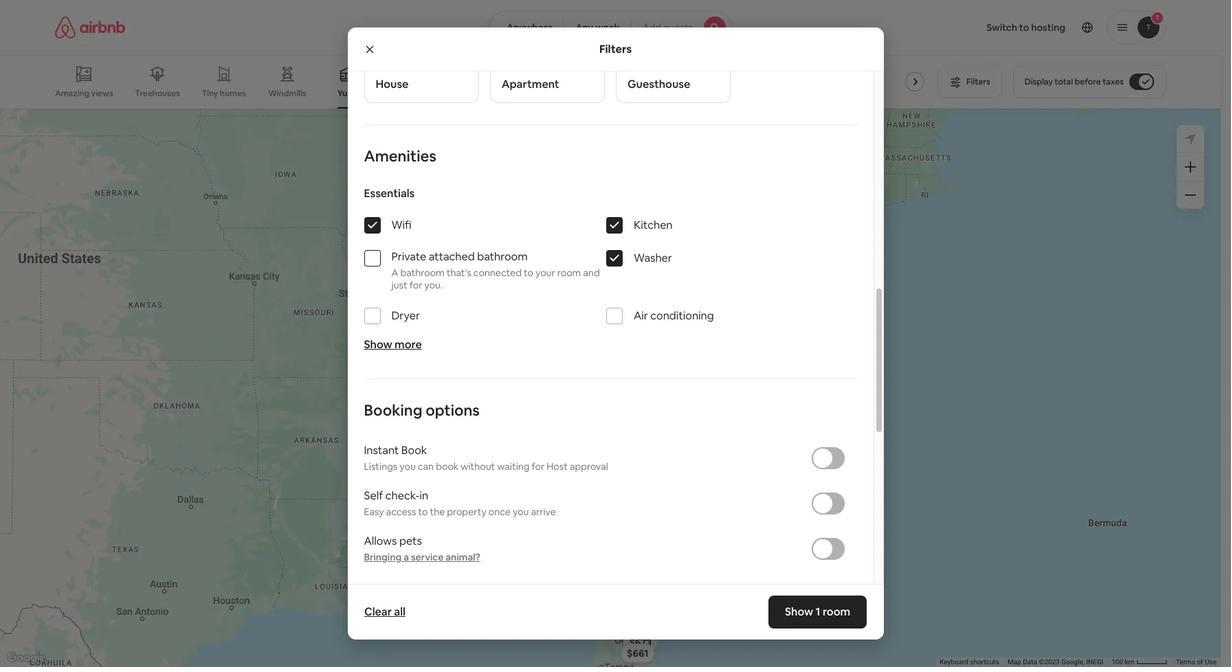 Task type: vqa. For each thing, say whether or not it's contained in the screenshot.
city
no



Task type: locate. For each thing, give the bounding box(es) containing it.
any week button
[[564, 11, 632, 44]]

0 vertical spatial for
[[410, 279, 422, 292]]

1 horizontal spatial bathroom
[[477, 250, 528, 264]]

1 vertical spatial for
[[532, 461, 545, 473]]

off-
[[835, 88, 850, 99]]

add guests button
[[631, 11, 732, 44]]

0 vertical spatial show
[[364, 338, 392, 352]]

dryer
[[392, 309, 420, 323]]

room left and
[[557, 267, 581, 279]]

display total before taxes button
[[1013, 65, 1166, 98]]

tiny homes
[[202, 88, 246, 99]]

cabins
[[395, 88, 422, 99]]

display total before taxes
[[1025, 76, 1124, 87]]

$661 button
[[621, 644, 655, 663]]

yurts
[[338, 88, 358, 99]]

show for show more
[[364, 338, 392, 352]]

to left the
[[418, 506, 428, 519]]

keyboard
[[940, 659, 969, 666]]

room inside private attached bathroom a bathroom that's connected to your room and just for you.
[[557, 267, 581, 279]]

show for show list
[[582, 584, 607, 596]]

2 horizontal spatial show
[[785, 605, 814, 619]]

in
[[420, 489, 428, 503]]

national
[[697, 88, 729, 99]]

1 vertical spatial you
[[513, 506, 529, 519]]

0 horizontal spatial to
[[418, 506, 428, 519]]

1 vertical spatial room
[[823, 605, 851, 619]]

to inside private attached bathroom a bathroom that's connected to your room and just for you.
[[524, 267, 533, 279]]

group containing amazing views
[[55, 55, 943, 109]]

bathroom down private
[[400, 267, 445, 279]]

grid
[[866, 88, 882, 99]]

approval
[[570, 461, 608, 473]]

show more button
[[364, 338, 422, 352]]

None search field
[[489, 11, 732, 44]]

100
[[1112, 659, 1123, 666]]

you.
[[425, 279, 443, 292]]

you
[[400, 461, 416, 473], [513, 506, 529, 519]]

$1,484
[[585, 259, 615, 272], [585, 259, 615, 272]]

show 1 room
[[785, 605, 851, 619]]

washer
[[634, 251, 672, 266]]

$719
[[640, 365, 661, 378]]

$787
[[640, 366, 662, 379]]

guests
[[663, 21, 693, 34]]

air conditioning
[[634, 309, 714, 323]]

amazing views
[[55, 88, 113, 99]]

filters dialog
[[348, 0, 884, 640]]

for
[[410, 279, 422, 292], [532, 461, 545, 473]]

1 horizontal spatial to
[[524, 267, 533, 279]]

all
[[394, 605, 405, 619]]

before
[[1075, 76, 1101, 87]]

1 horizontal spatial for
[[532, 461, 545, 473]]

$673 button
[[623, 633, 658, 652]]

week
[[596, 21, 620, 34]]

$1,056
[[846, 117, 876, 129]]

listings
[[364, 461, 398, 473]]

taxes
[[1103, 76, 1124, 87]]

group
[[55, 55, 943, 109]]

private
[[392, 250, 426, 264]]

to left "your"
[[524, 267, 533, 279]]

windmills
[[268, 88, 306, 99]]

room right the "1"
[[823, 605, 851, 619]]

you down book
[[400, 461, 416, 473]]

shortcuts
[[970, 659, 1000, 666]]

none search field containing anywhere
[[489, 11, 732, 44]]

terms of use link
[[1176, 659, 1217, 666]]

host
[[547, 461, 568, 473]]

show left the "1"
[[785, 605, 814, 619]]

you inside self check-in easy access to the property once you arrive
[[513, 506, 529, 519]]

show left the list
[[582, 584, 607, 596]]

0 horizontal spatial room
[[557, 267, 581, 279]]

1 horizontal spatial room
[[823, 605, 851, 619]]

for left host
[[532, 461, 545, 473]]

1 vertical spatial show
[[582, 584, 607, 596]]

domes
[[516, 88, 543, 99]]

bathroom up connected
[[477, 250, 528, 264]]

instant
[[364, 444, 399, 458]]

property
[[447, 506, 487, 519]]

clear all button
[[357, 599, 412, 626]]

room
[[557, 267, 581, 279], [823, 605, 851, 619]]

the-
[[850, 88, 866, 99]]

0 vertical spatial to
[[524, 267, 533, 279]]

booking options
[[364, 401, 480, 420]]

more
[[395, 338, 422, 352]]

show more
[[364, 338, 422, 352]]

allows
[[364, 534, 397, 549]]

service
[[411, 552, 444, 564]]

0 horizontal spatial for
[[410, 279, 422, 292]]

1 horizontal spatial you
[[513, 506, 529, 519]]

google,
[[1062, 659, 1085, 666]]

1 vertical spatial to
[[418, 506, 428, 519]]

0 vertical spatial you
[[400, 461, 416, 473]]

map data ©2023 google, inegi
[[1008, 659, 1104, 666]]

beachfront
[[631, 88, 675, 99]]

book
[[436, 461, 459, 473]]

show left more
[[364, 338, 392, 352]]

1 horizontal spatial show
[[582, 584, 607, 596]]

2 vertical spatial show
[[785, 605, 814, 619]]

0 vertical spatial room
[[557, 267, 581, 279]]

instant book listings you can book without waiting for host approval
[[364, 444, 608, 473]]

tiny
[[202, 88, 218, 99]]

to inside self check-in easy access to the property once you arrive
[[418, 506, 428, 519]]

for inside instant book listings you can book without waiting for host approval
[[532, 461, 545, 473]]

you right once
[[513, 506, 529, 519]]

off-the-grid
[[835, 88, 882, 99]]

1 vertical spatial bathroom
[[400, 267, 445, 279]]

self
[[364, 489, 383, 503]]

0 horizontal spatial show
[[364, 338, 392, 352]]

your
[[536, 267, 555, 279]]

air
[[634, 309, 648, 323]]

bringing a service animal? button
[[364, 552, 480, 564]]

show inside button
[[582, 584, 607, 596]]

0 horizontal spatial you
[[400, 461, 416, 473]]

homes
[[220, 88, 246, 99]]

100 km
[[1112, 659, 1136, 666]]

the
[[430, 506, 445, 519]]

1
[[816, 605, 821, 619]]

for right just
[[410, 279, 422, 292]]

data
[[1023, 659, 1037, 666]]

0 vertical spatial bathroom
[[477, 250, 528, 264]]



Task type: describe. For each thing, give the bounding box(es) containing it.
$673
[[629, 636, 652, 648]]

a
[[404, 552, 409, 564]]

kitchen
[[634, 218, 673, 233]]

$719 button
[[633, 362, 667, 381]]

access
[[386, 506, 416, 519]]

use
[[1205, 659, 1217, 666]]

$742 button
[[623, 314, 657, 333]]

show 1 room link
[[769, 596, 867, 629]]

map
[[1008, 659, 1021, 666]]

book
[[401, 444, 427, 458]]

any
[[576, 21, 593, 34]]

private attached bathroom a bathroom that's connected to your room and just for you.
[[392, 250, 600, 292]]

and
[[583, 267, 600, 279]]

any week
[[576, 21, 620, 34]]

mansions
[[451, 88, 487, 99]]

treehouses
[[135, 88, 180, 99]]

amenities
[[364, 147, 436, 166]]

national parks
[[697, 88, 752, 99]]

can
[[418, 461, 434, 473]]

clear all
[[364, 605, 405, 619]]

amazing
[[55, 88, 89, 99]]

a
[[392, 267, 398, 279]]

allows pets bringing a service animal?
[[364, 534, 480, 564]]

just
[[392, 279, 407, 292]]

options
[[426, 401, 480, 420]]

animal?
[[446, 552, 480, 564]]

total
[[1055, 76, 1073, 87]]

0 horizontal spatial bathroom
[[400, 267, 445, 279]]

house button
[[364, 17, 479, 103]]

km
[[1125, 659, 1135, 666]]

$661
[[627, 647, 649, 660]]

booking
[[364, 401, 422, 420]]

guesthouse button
[[616, 17, 731, 103]]

display
[[1025, 76, 1053, 87]]

arrive
[[531, 506, 556, 519]]

for inside private attached bathroom a bathroom that's connected to your room and just for you.
[[410, 279, 422, 292]]

$787 button
[[634, 363, 668, 382]]

connected
[[474, 267, 522, 279]]

show for show 1 room
[[785, 605, 814, 619]]

inegi
[[1086, 659, 1104, 666]]

terms
[[1176, 659, 1195, 666]]

profile element
[[748, 0, 1166, 55]]

easy
[[364, 506, 384, 519]]

apartment button
[[490, 17, 605, 103]]

anywhere
[[507, 21, 553, 34]]

you inside instant book listings you can book without waiting for host approval
[[400, 461, 416, 473]]

terms of use
[[1176, 659, 1217, 666]]

zoom in image
[[1185, 162, 1196, 173]]

check-
[[386, 489, 420, 503]]

google map
showing 107 stays. region
[[0, 109, 1221, 668]]

$1,056 button
[[840, 113, 882, 132]]

keyboard shortcuts
[[940, 659, 1000, 666]]

keyboard shortcuts button
[[940, 658, 1000, 668]]

apartment
[[502, 77, 559, 92]]

parks
[[731, 88, 752, 99]]

$3,386 button
[[694, 296, 737, 315]]

100 km button
[[1108, 658, 1172, 668]]

google image
[[3, 650, 49, 668]]

$3,386
[[700, 300, 731, 312]]

lakefront
[[904, 88, 942, 99]]

list
[[609, 584, 622, 596]]

views
[[91, 88, 113, 99]]

house
[[376, 77, 409, 92]]

show list
[[582, 584, 622, 596]]

©2023
[[1039, 659, 1060, 666]]

essentials
[[364, 186, 415, 201]]

clear
[[364, 605, 391, 619]]

add
[[643, 21, 661, 34]]

zoom out image
[[1185, 190, 1196, 201]]

guesthouse
[[628, 77, 690, 92]]

waiting
[[497, 461, 530, 473]]

that's
[[447, 267, 471, 279]]

once
[[489, 506, 511, 519]]

conditioning
[[651, 309, 714, 323]]

wifi
[[392, 218, 412, 233]]

pets
[[399, 534, 422, 549]]

bringing
[[364, 552, 402, 564]]

of
[[1197, 659, 1204, 666]]



